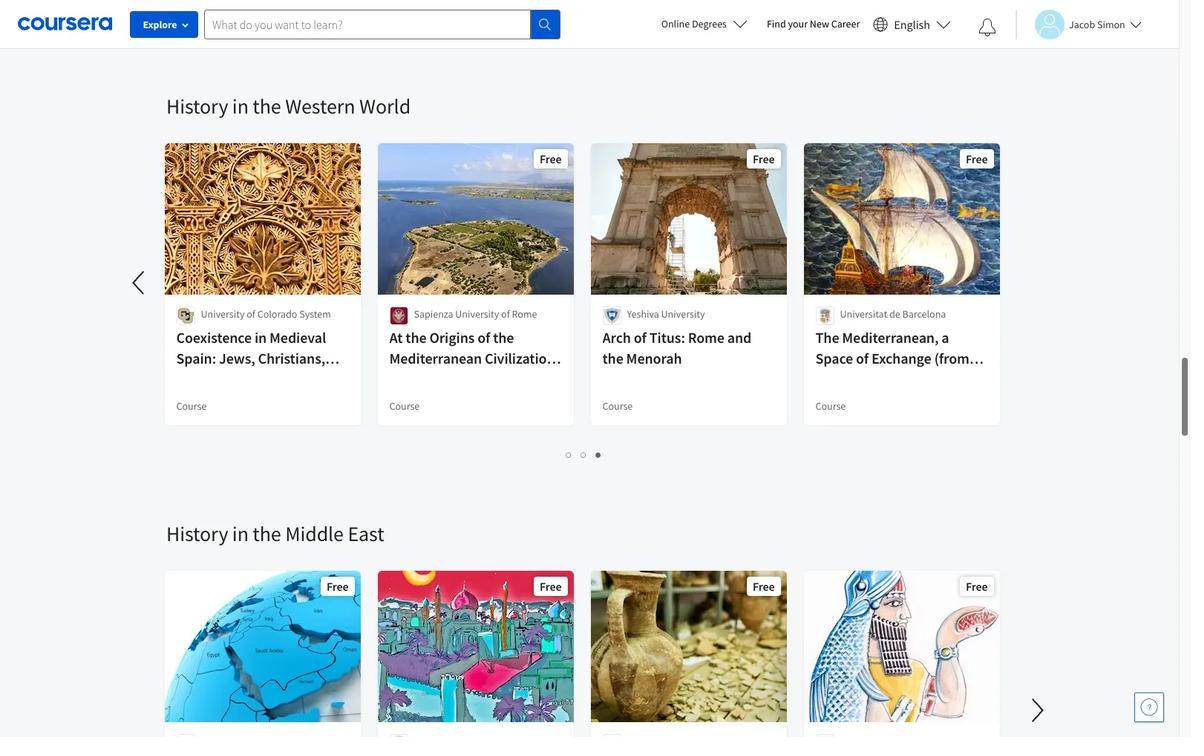 Task type: locate. For each thing, give the bounding box(es) containing it.
new
[[810, 17, 829, 30]]

universitat
[[840, 307, 888, 321]]

history in the middle east
[[166, 520, 384, 547]]

1 1 button from the top
[[562, 19, 577, 36]]

1 vertical spatial rome
[[688, 328, 725, 347]]

rome for of
[[512, 307, 538, 321]]

sapienza university of rome image
[[390, 307, 408, 325]]

2 university from the left
[[456, 307, 500, 321]]

the down arch
[[603, 349, 624, 368]]

rome
[[512, 307, 538, 321], [688, 328, 725, 347]]

degrees
[[692, 17, 727, 30]]

1 university from the left
[[201, 307, 245, 321]]

system
[[300, 307, 331, 321]]

history
[[166, 93, 228, 120], [166, 520, 228, 547]]

3 university from the left
[[662, 307, 705, 321]]

1 vertical spatial 1 button
[[562, 446, 577, 463]]

1 1 from the top
[[566, 20, 572, 34]]

0 vertical spatial list
[[166, 19, 1002, 36]]

2 free link from the left
[[376, 569, 575, 737]]

muslims
[[204, 370, 256, 388]]

rome inside arch of titus: rome and the menorah
[[688, 328, 725, 347]]

university for yeshiva university
[[662, 307, 705, 321]]

1 button
[[562, 19, 577, 36], [562, 446, 577, 463]]

1 vertical spatial 1
[[566, 448, 572, 462]]

0 horizontal spatial rome
[[512, 307, 538, 321]]

1 list from the top
[[166, 19, 1002, 36]]

2 history from the top
[[166, 520, 228, 547]]

next slide image
[[1020, 693, 1056, 728]]

your
[[788, 17, 808, 30]]

1 button for '2' button within history in the western world carousel element
[[562, 446, 577, 463]]

university for sapienza university of rome
[[456, 307, 500, 321]]

find
[[767, 17, 786, 30]]

help center image
[[1140, 699, 1158, 716]]

2 vertical spatial in
[[232, 520, 249, 547]]

0 horizontal spatial university
[[201, 307, 245, 321]]

of right arch
[[634, 328, 647, 347]]

1 button for first '2' button from the top
[[562, 19, 577, 36]]

1 vertical spatial list
[[166, 446, 1002, 463]]

in for western
[[232, 93, 249, 120]]

university up coexistence
[[201, 307, 245, 321]]

de
[[890, 307, 901, 321]]

0 vertical spatial in
[[232, 93, 249, 120]]

0 vertical spatial rome
[[512, 307, 538, 321]]

the down space
[[816, 370, 837, 388]]

list
[[166, 19, 1002, 36], [166, 446, 1002, 463]]

chevron down image
[[57, 22, 67, 33]]

university right 'sapienza'
[[456, 307, 500, 321]]

space
[[816, 349, 854, 368]]

sapienza
[[414, 307, 454, 321]]

3 free link from the left
[[590, 569, 788, 737]]

0 vertical spatial 1 button
[[562, 19, 577, 36]]

the left "western"
[[253, 93, 281, 120]]

of
[[247, 307, 256, 321], [502, 307, 510, 321], [634, 328, 647, 347], [856, 349, 869, 368]]

free
[[540, 151, 562, 166], [753, 151, 775, 166], [966, 151, 988, 166], [327, 579, 349, 594], [540, 579, 562, 594], [753, 579, 775, 594], [966, 579, 988, 594]]

1 horizontal spatial rome
[[688, 328, 725, 347]]

1 horizontal spatial and
[[728, 328, 752, 347]]

1 vertical spatial 2
[[581, 448, 587, 462]]

exchange
[[872, 349, 932, 368]]

in inside coexistence in medieval spain: jews, christians, and muslims
[[255, 328, 267, 347]]

course
[[177, 399, 207, 413], [390, 399, 420, 413], [603, 399, 633, 413], [816, 399, 846, 413]]

to
[[921, 370, 934, 388]]

0 vertical spatial 2
[[581, 20, 587, 34]]

sapienza university of rome
[[414, 307, 538, 321]]

and right titus:
[[728, 328, 752, 347]]

0 vertical spatial 1
[[566, 20, 572, 34]]

0 vertical spatial history
[[166, 93, 228, 120]]

1
[[566, 20, 572, 34], [566, 448, 572, 462]]

1 vertical spatial and
[[177, 370, 201, 388]]

0 horizontal spatial and
[[177, 370, 201, 388]]

and
[[728, 328, 752, 347], [177, 370, 201, 388]]

2 1 button from the top
[[562, 446, 577, 463]]

list inside history in the western world carousel element
[[166, 446, 1002, 463]]

2 inside history in the western world carousel element
[[581, 448, 587, 462]]

the
[[253, 93, 281, 120], [603, 349, 624, 368], [816, 370, 837, 388], [253, 520, 281, 547]]

coursera image
[[18, 12, 112, 36]]

a
[[942, 328, 950, 347]]

coexistence
[[177, 328, 252, 347]]

previous slide image
[[122, 265, 157, 301]]

1 2 from the top
[[581, 20, 587, 34]]

2 button
[[577, 19, 591, 36], [577, 446, 591, 463]]

online degrees button
[[649, 7, 759, 40]]

online
[[661, 17, 690, 30]]

free link
[[163, 569, 362, 737], [376, 569, 575, 737], [590, 569, 788, 737], [803, 569, 1002, 737]]

4 free link from the left
[[803, 569, 1002, 737]]

of up renaissance
[[856, 349, 869, 368]]

2 button inside history in the western world carousel element
[[577, 446, 591, 463]]

1 2 button from the top
[[577, 19, 591, 36]]

1 vertical spatial history
[[166, 520, 228, 547]]

2 2 from the top
[[581, 448, 587, 462]]

east
[[348, 520, 384, 547]]

history in the western world
[[166, 93, 411, 120]]

2 2 button from the top
[[577, 446, 591, 463]]

0 vertical spatial 2 button
[[577, 19, 591, 36]]

university up titus:
[[662, 307, 705, 321]]

1 course from the left
[[177, 399, 207, 413]]

renaissance
[[840, 370, 918, 388]]

1 for first '2' button from the top
[[566, 20, 572, 34]]

2 for '2' button within history in the western world carousel element
[[581, 448, 587, 462]]

2 horizontal spatial university
[[662, 307, 705, 321]]

2 1 from the top
[[566, 448, 572, 462]]

in
[[232, 93, 249, 120], [255, 328, 267, 347], [232, 520, 249, 547]]

the
[[816, 328, 840, 347]]

yeshiva university
[[627, 307, 705, 321]]

3 course from the left
[[603, 399, 633, 413]]

coexistence in medieval spain: jews, christians, and muslims
[[177, 328, 326, 388]]

of right 'sapienza'
[[502, 307, 510, 321]]

4 course from the left
[[816, 399, 846, 413]]

1 history from the top
[[166, 93, 228, 120]]

2
[[581, 20, 587, 34], [581, 448, 587, 462]]

history for history in the western world
[[166, 93, 228, 120]]

1 vertical spatial 2 button
[[577, 446, 591, 463]]

career
[[831, 17, 860, 30]]

1 vertical spatial in
[[255, 328, 267, 347]]

1 horizontal spatial university
[[456, 307, 500, 321]]

in for middle
[[232, 520, 249, 547]]

1 inside history in the western world carousel element
[[566, 448, 572, 462]]

2 list from the top
[[166, 446, 1002, 463]]

colorado
[[258, 307, 298, 321]]

and down 'spain:'
[[177, 370, 201, 388]]

None search field
[[204, 9, 561, 39]]

university of colorado system image
[[177, 307, 195, 325]]

universitat de barcelona image
[[816, 307, 835, 325]]

and inside coexistence in medieval spain: jews, christians, and muslims
[[177, 370, 201, 388]]

university
[[201, 307, 245, 321], [456, 307, 500, 321], [662, 307, 705, 321]]

3
[[596, 448, 602, 462]]

and inside arch of titus: rome and the menorah
[[728, 328, 752, 347]]

0 vertical spatial and
[[728, 328, 752, 347]]

spain:
[[177, 349, 217, 368]]



Task type: vqa. For each thing, say whether or not it's contained in the screenshot.
"that."
no



Task type: describe. For each thing, give the bounding box(es) containing it.
find your new career
[[767, 17, 860, 30]]

find your new career link
[[759, 15, 867, 33]]

explore
[[143, 18, 177, 31]]

menorah
[[627, 349, 682, 368]]

simon
[[1097, 17, 1125, 31]]

course for the mediterranean, a space of exchange (from the renaissance to enlightenment)
[[816, 399, 846, 413]]

the mediterranean, a space of exchange (from the renaissance to enlightenment)
[[816, 328, 970, 409]]

in for spain:
[[255, 328, 267, 347]]

rome for titus:
[[688, 328, 725, 347]]

christians,
[[258, 349, 326, 368]]

mediterranean,
[[843, 328, 939, 347]]

yeshiva
[[627, 307, 660, 321]]

english
[[894, 17, 930, 32]]

3 button
[[591, 446, 606, 463]]

arch
[[603, 328, 631, 347]]

english button
[[867, 0, 957, 48]]

the inside the mediterranean, a space of exchange (from the renaissance to enlightenment)
[[816, 370, 837, 388]]

jacob
[[1069, 17, 1095, 31]]

the inside arch of titus: rome and the menorah
[[603, 349, 624, 368]]

of inside the mediterranean, a space of exchange (from the renaissance to enlightenment)
[[856, 349, 869, 368]]

world
[[359, 93, 411, 120]]

the left the middle
[[253, 520, 281, 547]]

arch of titus: rome and the menorah
[[603, 328, 752, 368]]

What do you want to learn? text field
[[204, 9, 531, 39]]

1 for '2' button within history in the western world carousel element
[[566, 448, 572, 462]]

1 free link from the left
[[163, 569, 362, 737]]

enlightenment)
[[816, 391, 915, 409]]

medieval
[[270, 328, 326, 347]]

show notifications image
[[979, 19, 996, 36]]

2 for first '2' button from the top
[[581, 20, 587, 34]]

(from
[[935, 349, 970, 368]]

of inside arch of titus: rome and the menorah
[[634, 328, 647, 347]]

jews,
[[219, 349, 255, 368]]

middle
[[285, 520, 344, 547]]

explore button
[[130, 11, 198, 38]]

2 course from the left
[[390, 399, 420, 413]]

titus:
[[650, 328, 685, 347]]

course for coexistence in medieval spain: jews, christians, and muslims
[[177, 399, 207, 413]]

history for history in the middle east
[[166, 520, 228, 547]]

universitat de barcelona
[[840, 307, 947, 321]]

online degrees
[[661, 17, 727, 30]]

jacob simon button
[[1016, 9, 1142, 39]]

western
[[285, 93, 355, 120]]

of left the colorado
[[247, 307, 256, 321]]

barcelona
[[903, 307, 947, 321]]

history in the middle east carousel element
[[159, 476, 1190, 737]]

yeshiva university image
[[603, 307, 621, 325]]

university of colorado system
[[201, 307, 331, 321]]

course for arch of titus: rome and the menorah
[[603, 399, 633, 413]]

history in the western world carousel element
[[0, 48, 1013, 476]]

jacob simon
[[1069, 17, 1125, 31]]



